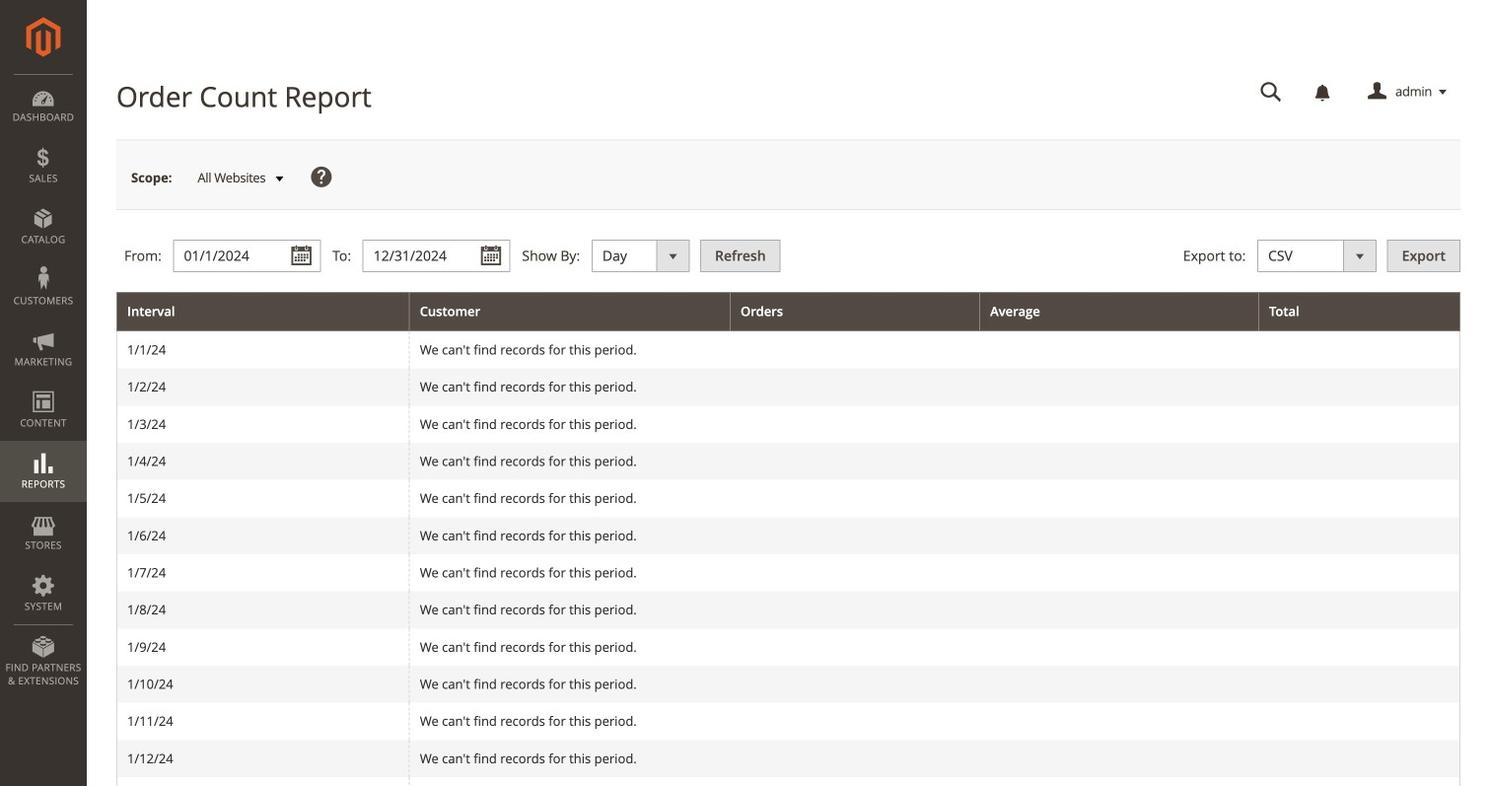 Task type: describe. For each thing, give the bounding box(es) containing it.
magento admin panel image
[[26, 17, 61, 57]]



Task type: locate. For each thing, give the bounding box(es) containing it.
menu bar
[[0, 74, 87, 697]]

None text field
[[1247, 75, 1296, 109], [173, 240, 321, 272], [1247, 75, 1296, 109], [173, 240, 321, 272]]

None text field
[[363, 240, 511, 272]]



Task type: vqa. For each thing, say whether or not it's contained in the screenshot.
MAGENTO ADMIN PANEL image
yes



